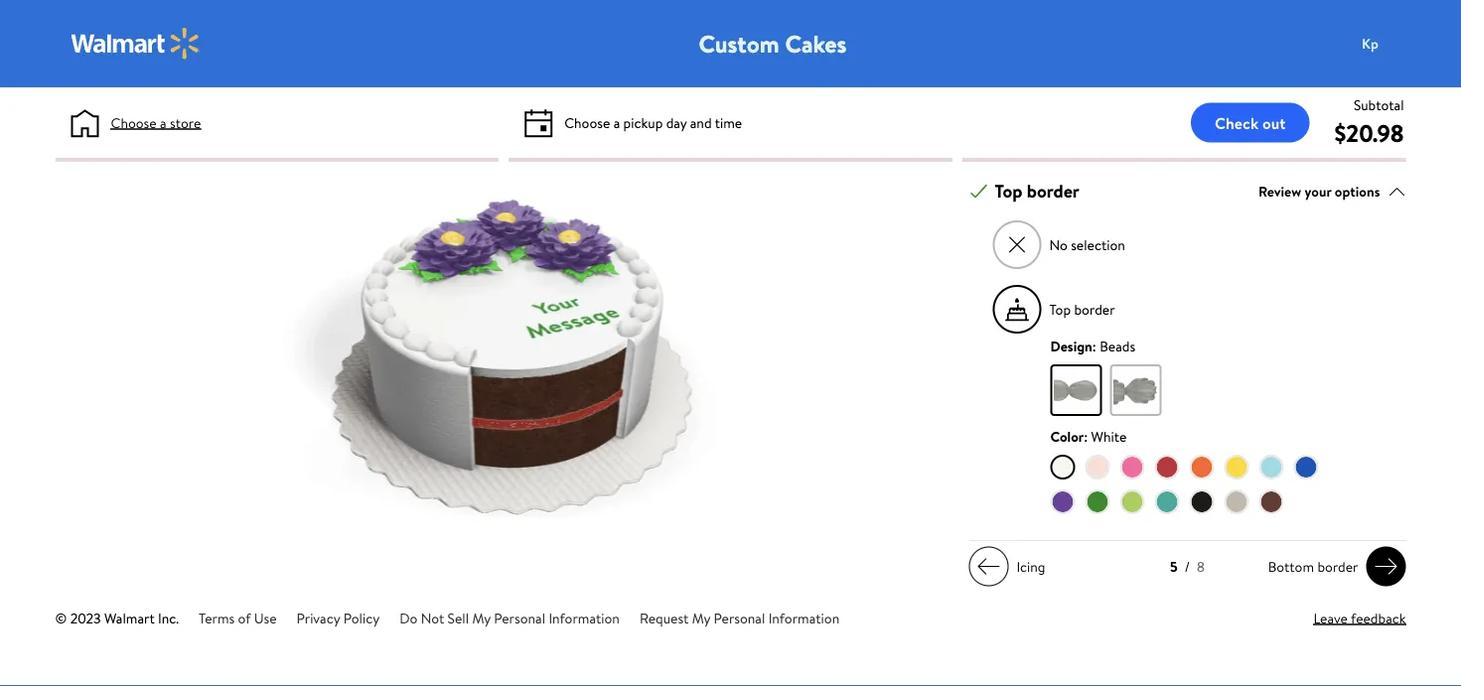 Task type: vqa. For each thing, say whether or not it's contained in the screenshot.
Bottom
yes



Task type: describe. For each thing, give the bounding box(es) containing it.
top border for beads
[[1050, 300, 1115, 319]]

back to walmart.com image
[[71, 28, 200, 60]]

© 2023 walmart inc.
[[55, 609, 179, 628]]

bottom
[[1268, 557, 1314, 576]]

kp
[[1362, 34, 1379, 53]]

2 vertical spatial border
[[1318, 557, 1359, 576]]

check out button
[[1191, 103, 1310, 143]]

choose a store
[[111, 113, 201, 132]]

pickup
[[624, 113, 663, 132]]

top border for no selection
[[995, 179, 1080, 204]]

privacy policy link
[[297, 609, 380, 628]]

out
[[1263, 112, 1286, 134]]

review your options link
[[1259, 178, 1406, 205]]

review your options element
[[1259, 181, 1380, 202]]

©
[[55, 609, 67, 628]]

do not sell my personal information
[[400, 609, 620, 628]]

5 / 8
[[1170, 558, 1205, 577]]

5
[[1170, 558, 1178, 577]]

beads
[[1100, 336, 1136, 356]]

: for design
[[1093, 336, 1097, 356]]

do
[[400, 609, 418, 628]]

day
[[666, 113, 687, 132]]

icon for continue arrow image inside bottom border link
[[1375, 555, 1398, 579]]

leave
[[1314, 609, 1348, 628]]

choose for choose a pickup day and time
[[564, 113, 610, 132]]

request my personal information link
[[640, 609, 840, 628]]

request
[[640, 609, 689, 628]]

check out
[[1215, 112, 1286, 134]]

1 information from the left
[[549, 609, 620, 628]]

2 information from the left
[[769, 609, 840, 628]]

bottom border link
[[1260, 547, 1406, 587]]

choose for choose a store
[[111, 113, 157, 132]]

bottom border
[[1268, 557, 1359, 576]]

: for color
[[1084, 427, 1088, 446]]

terms
[[199, 609, 235, 628]]

2023
[[70, 609, 101, 628]]

choose a pickup day and time
[[564, 113, 742, 132]]

design : beads
[[1051, 336, 1136, 356]]

check
[[1215, 112, 1259, 134]]

selection
[[1071, 235, 1125, 254]]

2 my from the left
[[692, 609, 711, 628]]

terms of use link
[[199, 609, 277, 628]]

color
[[1051, 427, 1084, 446]]

remove image
[[1006, 234, 1028, 256]]



Task type: locate. For each thing, give the bounding box(es) containing it.
1 vertical spatial border
[[1074, 300, 1115, 319]]

white
[[1091, 427, 1127, 446]]

choose a store link
[[111, 112, 201, 133]]

1 vertical spatial top border
[[1050, 300, 1115, 319]]

personal
[[494, 609, 545, 628], [714, 609, 765, 628]]

kp button
[[1351, 24, 1430, 64]]

1 vertical spatial top
[[1050, 300, 1071, 319]]

0 vertical spatial border
[[1027, 179, 1080, 204]]

privacy policy
[[297, 609, 380, 628]]

your
[[1305, 181, 1332, 201]]

of
[[238, 609, 251, 628]]

border up design : beads
[[1074, 300, 1115, 319]]

1 my from the left
[[472, 609, 491, 628]]

no
[[1050, 235, 1068, 254]]

choose left store
[[111, 113, 157, 132]]

leave feedback button
[[1314, 608, 1406, 629]]

: left beads
[[1093, 336, 1097, 356]]

0 horizontal spatial a
[[160, 113, 167, 132]]

up arrow image
[[1388, 182, 1406, 200]]

icon for continue arrow image
[[977, 555, 1001, 579], [1375, 555, 1398, 579]]

1 horizontal spatial top
[[1050, 300, 1071, 319]]

border
[[1027, 179, 1080, 204], [1074, 300, 1115, 319], [1318, 557, 1359, 576]]

border for no selection
[[1027, 179, 1080, 204]]

feedback
[[1351, 609, 1406, 628]]

review your options
[[1259, 181, 1380, 201]]

1 horizontal spatial personal
[[714, 609, 765, 628]]

1 horizontal spatial icon for continue arrow image
[[1375, 555, 1398, 579]]

a
[[160, 113, 167, 132], [614, 113, 620, 132]]

a for store
[[160, 113, 167, 132]]

0 vertical spatial top
[[995, 179, 1023, 204]]

subtotal
[[1354, 95, 1404, 114]]

color : white
[[1051, 427, 1127, 446]]

choose left pickup
[[564, 113, 610, 132]]

2 personal from the left
[[714, 609, 765, 628]]

top
[[995, 179, 1023, 204], [1050, 300, 1071, 319]]

time
[[715, 113, 742, 132]]

options
[[1335, 181, 1380, 201]]

icon for continue arrow image up feedback
[[1375, 555, 1398, 579]]

border up no
[[1027, 179, 1080, 204]]

top for beads
[[1050, 300, 1071, 319]]

: left white
[[1084, 427, 1088, 446]]

do not sell my personal information link
[[400, 609, 620, 628]]

top for no selection
[[995, 179, 1023, 204]]

/
[[1185, 558, 1190, 577]]

top up design
[[1050, 300, 1071, 319]]

icon for continue arrow image left icing
[[977, 555, 1001, 579]]

1 a from the left
[[160, 113, 167, 132]]

1 horizontal spatial choose
[[564, 113, 610, 132]]

0 vertical spatial top border
[[995, 179, 1080, 204]]

my
[[472, 609, 491, 628], [692, 609, 711, 628]]

top right ok icon
[[995, 179, 1023, 204]]

information
[[549, 609, 620, 628], [769, 609, 840, 628]]

top border up design : beads
[[1050, 300, 1115, 319]]

not
[[421, 609, 444, 628]]

border for beads
[[1074, 300, 1115, 319]]

2 icon for continue arrow image from the left
[[1375, 555, 1398, 579]]

walmart
[[104, 609, 155, 628]]

privacy
[[297, 609, 340, 628]]

custom cakes
[[699, 27, 847, 60]]

:
[[1093, 336, 1097, 356], [1084, 427, 1088, 446]]

1 personal from the left
[[494, 609, 545, 628]]

0 horizontal spatial choose
[[111, 113, 157, 132]]

a left store
[[160, 113, 167, 132]]

policy
[[343, 609, 380, 628]]

1 horizontal spatial a
[[614, 113, 620, 132]]

top border up remove icon
[[995, 179, 1080, 204]]

0 horizontal spatial icon for continue arrow image
[[977, 555, 1001, 579]]

icon for continue arrow image inside icing link
[[977, 555, 1001, 579]]

personal right request
[[714, 609, 765, 628]]

1 horizontal spatial information
[[769, 609, 840, 628]]

no selection
[[1050, 235, 1125, 254]]

1 horizontal spatial :
[[1093, 336, 1097, 356]]

1 horizontal spatial my
[[692, 609, 711, 628]]

0 vertical spatial :
[[1093, 336, 1097, 356]]

1 vertical spatial :
[[1084, 427, 1088, 446]]

1 choose from the left
[[111, 113, 157, 132]]

0 horizontal spatial personal
[[494, 609, 545, 628]]

top border
[[995, 179, 1080, 204], [1050, 300, 1115, 319]]

8
[[1197, 558, 1205, 577]]

2 choose from the left
[[564, 113, 610, 132]]

icing
[[1017, 557, 1046, 576]]

and
[[690, 113, 712, 132]]

icing link
[[969, 547, 1054, 587]]

use
[[254, 609, 277, 628]]

2 a from the left
[[614, 113, 620, 132]]

border right bottom
[[1318, 557, 1359, 576]]

request my personal information
[[640, 609, 840, 628]]

0 horizontal spatial :
[[1084, 427, 1088, 446]]

design
[[1051, 336, 1093, 356]]

review
[[1259, 181, 1302, 201]]

cakes
[[785, 27, 847, 60]]

store
[[170, 113, 201, 132]]

terms of use
[[199, 609, 277, 628]]

sell
[[448, 609, 469, 628]]

1 icon for continue arrow image from the left
[[977, 555, 1001, 579]]

0 horizontal spatial information
[[549, 609, 620, 628]]

inc.
[[158, 609, 179, 628]]

a for pickup
[[614, 113, 620, 132]]

0 horizontal spatial my
[[472, 609, 491, 628]]

subtotal $20.98
[[1335, 95, 1404, 150]]

$20.98
[[1335, 116, 1404, 150]]

ok image
[[970, 182, 988, 200]]

0 horizontal spatial top
[[995, 179, 1023, 204]]

personal right sell
[[494, 609, 545, 628]]

custom
[[699, 27, 780, 60]]

a left pickup
[[614, 113, 620, 132]]

choose
[[111, 113, 157, 132], [564, 113, 610, 132]]

my right request
[[692, 609, 711, 628]]

my right sell
[[472, 609, 491, 628]]

leave feedback
[[1314, 609, 1406, 628]]



